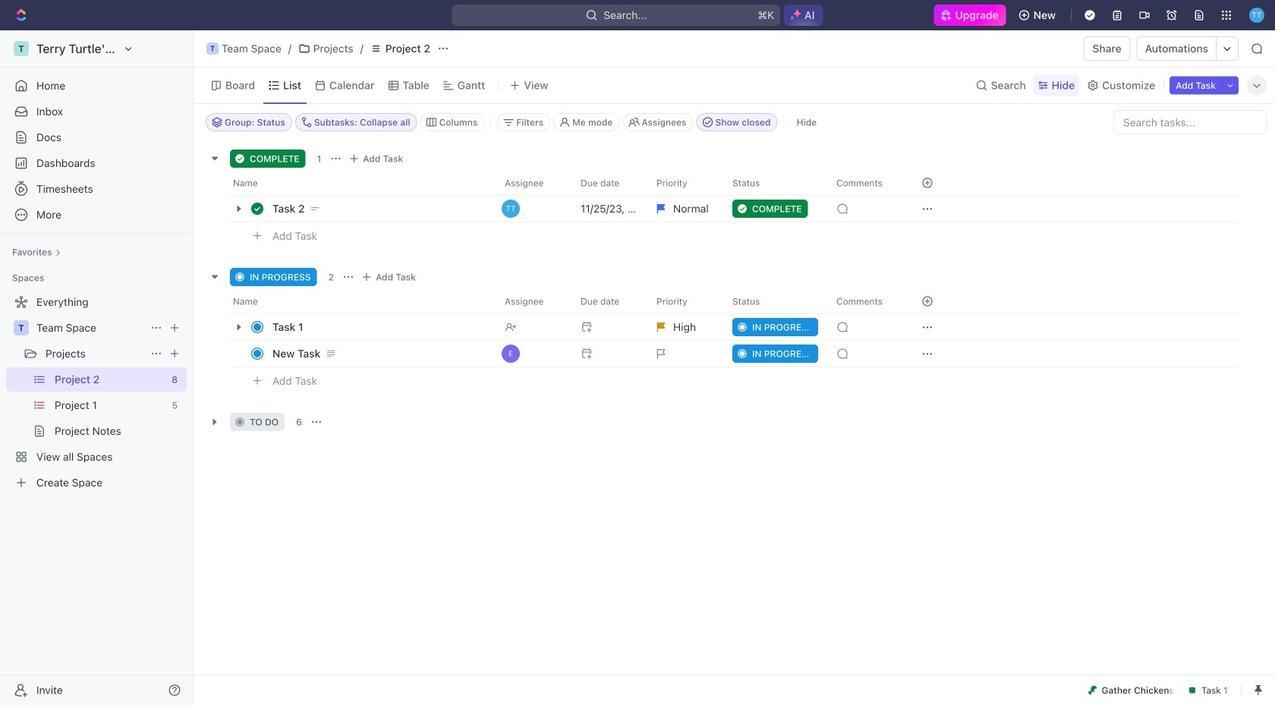Task type: locate. For each thing, give the bounding box(es) containing it.
1 horizontal spatial team space, , element
[[207, 43, 219, 55]]

team space, , element inside tree
[[14, 320, 29, 336]]

1 vertical spatial team space, , element
[[14, 320, 29, 336]]

team space, , element
[[207, 43, 219, 55], [14, 320, 29, 336]]

tree
[[6, 290, 187, 495]]

0 horizontal spatial team space, , element
[[14, 320, 29, 336]]

drumstick bite image
[[1088, 686, 1097, 695]]

0 vertical spatial team space, , element
[[207, 43, 219, 55]]

tree inside sidebar navigation
[[6, 290, 187, 495]]

Search tasks... text field
[[1115, 111, 1266, 134]]



Task type: describe. For each thing, give the bounding box(es) containing it.
sidebar navigation
[[0, 30, 197, 705]]

terry turtle's workspace, , element
[[14, 41, 29, 56]]



Task type: vqa. For each thing, say whether or not it's contained in the screenshot.
tree
yes



